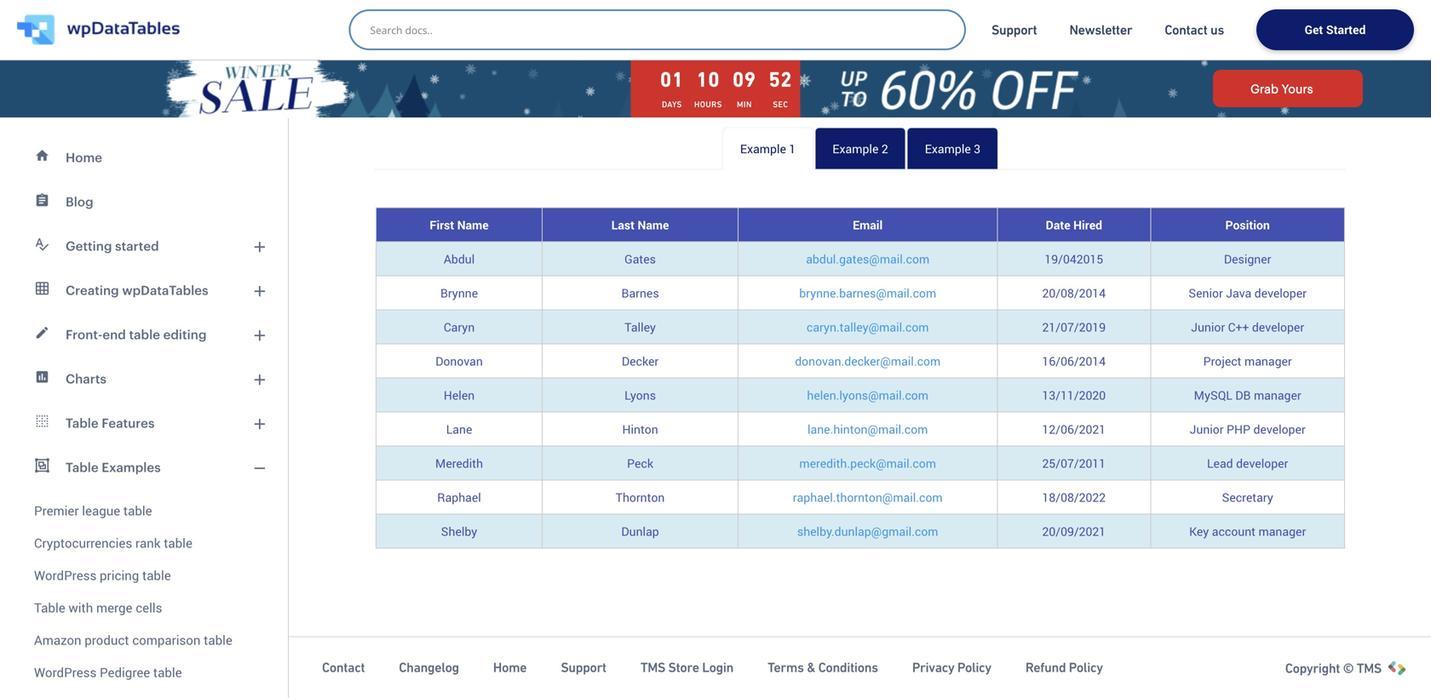 Task type: vqa. For each thing, say whether or not it's contained in the screenshot.
features
yes



Task type: describe. For each thing, give the bounding box(es) containing it.
table for front-end table editing
[[129, 327, 160, 342]]

brynne
[[440, 285, 478, 301]]

example for example 1
[[740, 141, 786, 157]]

cryptocurrencies
[[34, 535, 132, 552]]

caryn
[[444, 319, 475, 335]]

Search form search field
[[370, 18, 953, 42]]

1 vertical spatial home link
[[493, 659, 527, 676]]

min
[[737, 100, 752, 109]]

getting started link
[[10, 224, 278, 268]]

terms
[[768, 660, 804, 676]]

first name
[[430, 217, 489, 233]]

table examples
[[66, 460, 161, 475]]

developer for junior php developer
[[1253, 421, 1306, 437]]

creating wpdatatables link
[[10, 268, 278, 313]]

developer for senior java developer
[[1254, 285, 1307, 301]]

terms & conditions link
[[768, 659, 878, 676]]

lead
[[1207, 455, 1233, 471]]

developer for junior c++ developer
[[1252, 319, 1304, 335]]

manager for db
[[1254, 387, 1301, 403]]

hinton
[[622, 421, 658, 437]]

newsletter link
[[1069, 21, 1132, 38]]

creating
[[66, 283, 119, 298]]

example for example 2
[[832, 141, 878, 157]]

table examples link
[[10, 445, 278, 490]]

0 horizontal spatial tms
[[640, 660, 665, 676]]

donovan
[[435, 353, 483, 369]]

comparison
[[132, 632, 201, 649]]

table with merge cells
[[34, 599, 162, 617]]

tables
[[460, 38, 506, 57]]

contact us
[[1165, 22, 1224, 37]]

refund policy link
[[1025, 659, 1103, 676]]

name for last name
[[638, 217, 669, 233]]

0 horizontal spatial support link
[[561, 659, 606, 676]]

09
[[733, 68, 756, 91]]

senior java developer
[[1189, 285, 1307, 301]]

contact us link
[[1165, 21, 1224, 38]]

date
[[1046, 217, 1070, 233]]

table for table features
[[66, 416, 99, 431]]

amazon
[[34, 632, 81, 649]]

example 2 link
[[815, 127, 906, 170]]

example 2
[[832, 141, 888, 157]]

0 vertical spatial wpdatatables
[[532, 38, 637, 57]]

raphael.thornton@mail.com link
[[793, 489, 943, 506]]

gates
[[625, 251, 656, 267]]

01
[[660, 68, 684, 91]]

privacy
[[912, 660, 954, 676]]

caryn.talley@mail.com
[[807, 319, 929, 335]]

lane.hinton@mail.com
[[807, 421, 928, 437]]

examples
[[102, 460, 161, 475]]

meredith
[[435, 455, 483, 471]]

donovan.decker@mail.com link
[[795, 353, 941, 369]]

3
[[974, 141, 981, 157]]

helen
[[444, 387, 475, 403]]

table for table examples
[[66, 460, 99, 475]]

wpdatatables inside creating wpdatatables link
[[122, 283, 208, 298]]

sec
[[773, 100, 788, 109]]

10
[[696, 68, 720, 91]]

13/11/2020
[[1042, 387, 1106, 403]]

table with merge cells link
[[10, 592, 278, 624]]

copyright © tms
[[1285, 661, 1382, 676]]

shelby.dunlap@gmail.com link
[[797, 523, 938, 540]]

wordpress for wordpress pricing table
[[34, 567, 97, 584]]

contact for contact us
[[1165, 22, 1207, 37]]

charts link
[[10, 357, 278, 401]]

position
[[1225, 217, 1270, 233]]

developer down junior php developer
[[1236, 455, 1288, 471]]

days
[[662, 100, 682, 109]]

1 horizontal spatial support link
[[991, 21, 1037, 38]]

employee
[[383, 38, 456, 57]]

©
[[1343, 661, 1354, 676]]

policy for privacy policy
[[957, 660, 991, 676]]

25/07/2011
[[1042, 455, 1106, 471]]

home inside home link
[[66, 150, 102, 165]]

raphael
[[437, 489, 481, 506]]

brynne.barnes@mail.com link
[[799, 285, 936, 301]]

lead developer
[[1207, 455, 1288, 471]]

project manager
[[1203, 353, 1292, 369]]

talley
[[625, 319, 656, 335]]

tms store login link
[[640, 659, 733, 676]]

1 horizontal spatial tms
[[1357, 661, 1382, 676]]

2
[[881, 141, 888, 157]]

barnes
[[621, 285, 659, 301]]

cryptocurrencies rank table link
[[10, 527, 278, 560]]

getting
[[66, 239, 112, 253]]

senior
[[1189, 285, 1223, 301]]

blog
[[66, 194, 93, 209]]

project
[[1203, 353, 1242, 369]]

newsletter
[[1069, 22, 1132, 37]]

c++
[[1228, 319, 1249, 335]]

wordpress pricing table
[[34, 567, 171, 584]]

get started
[[1305, 21, 1366, 38]]

0 vertical spatial manager
[[1244, 353, 1292, 369]]

table for table with merge cells
[[34, 599, 65, 617]]

helen.lyons@mail.com
[[807, 387, 928, 403]]

meredith.peck@mail.com
[[799, 455, 936, 471]]

editing
[[163, 327, 207, 342]]

19/042015
[[1045, 251, 1103, 267]]

privacy policy
[[912, 660, 991, 676]]

abdul.gates@mail.com
[[806, 251, 929, 267]]

features
[[102, 416, 155, 431]]

table right the comparison
[[204, 632, 232, 649]]



Task type: locate. For each thing, give the bounding box(es) containing it.
name right the first
[[457, 217, 489, 233]]

us
[[1210, 22, 1224, 37]]

1 vertical spatial support link
[[561, 659, 606, 676]]

1 horizontal spatial support
[[991, 22, 1037, 37]]

junior left c++
[[1191, 319, 1225, 335]]

0 vertical spatial home
[[66, 150, 102, 165]]

1 vertical spatial contact
[[322, 660, 365, 676]]

2 example from the left
[[832, 141, 878, 157]]

abdul
[[444, 251, 475, 267]]

decker
[[622, 353, 659, 369]]

0 vertical spatial junior
[[1191, 319, 1225, 335]]

home
[[66, 150, 102, 165], [493, 660, 527, 676]]

meredith.peck@mail.com link
[[799, 455, 936, 471]]

table for wordpress pricing table
[[142, 567, 171, 584]]

wordpress pricing table link
[[10, 560, 278, 592]]

1 policy from the left
[[957, 660, 991, 676]]

0 horizontal spatial contact
[[322, 660, 365, 676]]

0 vertical spatial home link
[[10, 135, 278, 180]]

home link right changelog link
[[493, 659, 527, 676]]

0 horizontal spatial home
[[66, 150, 102, 165]]

mysql
[[1194, 387, 1232, 403]]

junior left php on the right of page
[[1190, 421, 1224, 437]]

conditions
[[818, 660, 878, 676]]

thornton
[[616, 489, 665, 506]]

wordpress down amazon
[[34, 664, 97, 681]]

1 horizontal spatial contact
[[1165, 22, 1207, 37]]

table down 'charts'
[[66, 416, 99, 431]]

0 horizontal spatial example
[[740, 141, 786, 157]]

table right rank
[[164, 535, 192, 552]]

3 example from the left
[[925, 141, 971, 157]]

1 horizontal spatial wpdatatables
[[532, 38, 637, 57]]

manager right account
[[1259, 523, 1306, 540]]

key
[[1189, 523, 1209, 540]]

junior php developer
[[1190, 421, 1306, 437]]

table for premier league table
[[123, 502, 152, 520]]

1 vertical spatial wpdatatables
[[122, 283, 208, 298]]

manager up mysql db manager
[[1244, 353, 1292, 369]]

2 horizontal spatial example
[[925, 141, 971, 157]]

example left "2" at the top of the page
[[832, 141, 878, 157]]

tms store login
[[640, 660, 733, 676]]

1 vertical spatial support
[[561, 660, 606, 676]]

table for wordpress pedigree table
[[153, 664, 182, 681]]

wpdatatables - tables and charts manager wordpress plugin image
[[17, 14, 180, 45]]

0 vertical spatial support link
[[991, 21, 1037, 38]]

tms
[[640, 660, 665, 676], [1357, 661, 1382, 676]]

1 vertical spatial junior
[[1190, 421, 1224, 437]]

0 horizontal spatial wpdatatables
[[122, 283, 208, 298]]

blog link
[[10, 180, 278, 224]]

wordpress for wordpress pedigree table
[[34, 664, 97, 681]]

example 3 link
[[907, 127, 998, 170]]

Search input search field
[[370, 18, 953, 42]]

2 vertical spatial manager
[[1259, 523, 1306, 540]]

wordpress
[[34, 567, 97, 584], [34, 664, 97, 681]]

wordpress up the with
[[34, 567, 97, 584]]

wpdatatables right by
[[532, 38, 637, 57]]

wordpress pedigree table
[[34, 664, 182, 681]]

table for cryptocurrencies rank table
[[164, 535, 192, 552]]

home up blog
[[66, 150, 102, 165]]

refund
[[1025, 660, 1066, 676]]

tms left store in the bottom of the page
[[640, 660, 665, 676]]

1 example from the left
[[740, 141, 786, 157]]

0 horizontal spatial support
[[561, 660, 606, 676]]

18/08/2022
[[1042, 489, 1106, 506]]

manager right the db
[[1254, 387, 1301, 403]]

premier league table link
[[10, 490, 278, 527]]

league
[[82, 502, 120, 520]]

premier league table
[[34, 502, 152, 520]]

2 wordpress from the top
[[34, 664, 97, 681]]

amazon product comparison table link
[[10, 624, 278, 657]]

caryn.talley@mail.com link
[[807, 319, 929, 335]]

mysql db manager
[[1194, 387, 1301, 403]]

manager for account
[[1259, 523, 1306, 540]]

started
[[1326, 21, 1366, 38]]

name
[[457, 217, 489, 233], [638, 217, 669, 233]]

cells
[[136, 599, 162, 617]]

merge
[[96, 599, 132, 617]]

secretary
[[1222, 489, 1273, 506]]

0 horizontal spatial policy
[[957, 660, 991, 676]]

table
[[66, 416, 99, 431], [66, 460, 99, 475], [34, 599, 65, 617]]

1
[[789, 141, 796, 157]]

shelby.dunlap@gmail.com
[[797, 523, 938, 540]]

junior for junior c++ developer
[[1191, 319, 1225, 335]]

developer right c++
[[1252, 319, 1304, 335]]

1 horizontal spatial example
[[832, 141, 878, 157]]

hours
[[694, 100, 722, 109]]

contact
[[1165, 22, 1207, 37], [322, 660, 365, 676]]

front-end table editing
[[66, 327, 207, 342]]

1 vertical spatial home
[[493, 660, 527, 676]]

table left the with
[[34, 599, 65, 617]]

1 horizontal spatial name
[[638, 217, 669, 233]]

junior for junior php developer
[[1190, 421, 1224, 437]]

example left '1'
[[740, 141, 786, 157]]

policy right 'privacy'
[[957, 660, 991, 676]]

refund policy
[[1025, 660, 1103, 676]]

policy right refund
[[1069, 660, 1103, 676]]

charts
[[66, 371, 106, 386]]

table up premier league table
[[66, 460, 99, 475]]

manager
[[1244, 353, 1292, 369], [1254, 387, 1301, 403], [1259, 523, 1306, 540]]

2 vertical spatial table
[[34, 599, 65, 617]]

1 name from the left
[[457, 217, 489, 233]]

name for first name
[[457, 217, 489, 233]]

last
[[611, 217, 635, 233]]

table up cells
[[142, 567, 171, 584]]

support
[[991, 22, 1037, 37], [561, 660, 606, 676]]

php
[[1227, 421, 1250, 437]]

rank
[[135, 535, 161, 552]]

example 1
[[740, 141, 796, 157]]

home link
[[10, 135, 278, 180], [493, 659, 527, 676]]

name right last
[[638, 217, 669, 233]]

0 vertical spatial contact
[[1165, 22, 1207, 37]]

db
[[1235, 387, 1251, 403]]

support link
[[991, 21, 1037, 38], [561, 659, 606, 676]]

policy for refund policy
[[1069, 660, 1103, 676]]

wpdatatables up editing
[[122, 283, 208, 298]]

contact inside 'link'
[[1165, 22, 1207, 37]]

lane
[[446, 421, 472, 437]]

developer
[[1254, 285, 1307, 301], [1252, 319, 1304, 335], [1253, 421, 1306, 437], [1236, 455, 1288, 471]]

1 horizontal spatial home
[[493, 660, 527, 676]]

designer
[[1224, 251, 1271, 267]]

table down the comparison
[[153, 664, 182, 681]]

0 horizontal spatial name
[[457, 217, 489, 233]]

0 horizontal spatial home link
[[10, 135, 278, 180]]

terms & conditions
[[768, 660, 878, 676]]

contact for contact
[[322, 660, 365, 676]]

table right end
[[129, 327, 160, 342]]

employee tables by wpdatatables
[[383, 38, 637, 57]]

1 vertical spatial wordpress
[[34, 664, 97, 681]]

table up cryptocurrencies rank table link
[[123, 502, 152, 520]]

developer right php on the right of page
[[1253, 421, 1306, 437]]

key account manager
[[1189, 523, 1306, 540]]

0 vertical spatial table
[[66, 416, 99, 431]]

creating wpdatatables
[[66, 283, 208, 298]]

grab yours link
[[1213, 70, 1363, 107]]

12/06/2021
[[1042, 421, 1106, 437]]

changelog link
[[399, 659, 459, 676]]

abdul.gates@mail.com link
[[806, 251, 929, 267]]

dunlap
[[621, 523, 659, 540]]

example 1 link
[[722, 127, 814, 170]]

contact link
[[322, 659, 365, 676]]

example for example 3
[[925, 141, 971, 157]]

product
[[85, 632, 129, 649]]

0 vertical spatial wordpress
[[34, 567, 97, 584]]

0 vertical spatial support
[[991, 22, 1037, 37]]

1 horizontal spatial home link
[[493, 659, 527, 676]]

wordpress pedigree table link
[[10, 657, 278, 689]]

donovan.decker@mail.com
[[795, 353, 941, 369]]

1 wordpress from the top
[[34, 567, 97, 584]]

home right changelog link
[[493, 660, 527, 676]]

table features link
[[10, 401, 278, 445]]

1 vertical spatial table
[[66, 460, 99, 475]]

copyright
[[1285, 661, 1340, 676]]

shelby
[[441, 523, 477, 540]]

21/07/2019
[[1042, 319, 1106, 335]]

developer right the "java"
[[1254, 285, 1307, 301]]

2 policy from the left
[[1069, 660, 1103, 676]]

example left 3
[[925, 141, 971, 157]]

started
[[115, 239, 159, 253]]

1 horizontal spatial policy
[[1069, 660, 1103, 676]]

tms right ©
[[1357, 661, 1382, 676]]

1 vertical spatial manager
[[1254, 387, 1301, 403]]

home link up blog
[[10, 135, 278, 180]]

grab yours
[[1250, 82, 1313, 95]]

front-
[[66, 327, 103, 342]]

cryptocurrencies rank table
[[34, 535, 192, 552]]

2 name from the left
[[638, 217, 669, 233]]

table features
[[66, 416, 155, 431]]



